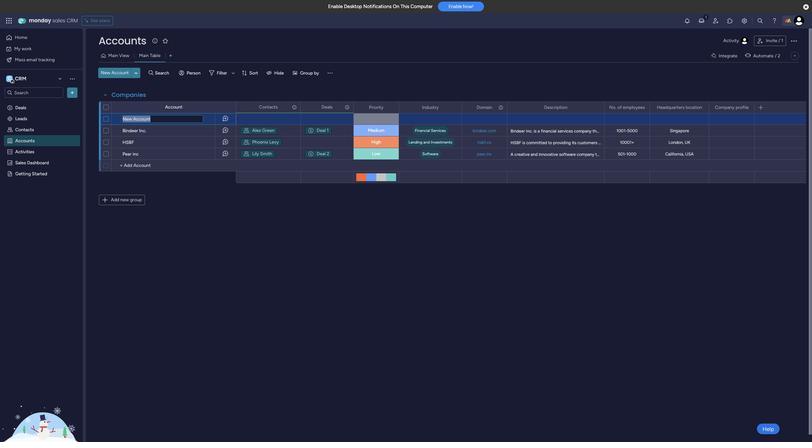 Task type: describe. For each thing, give the bounding box(es) containing it.
to right ways
[[717, 141, 721, 145]]

getting
[[15, 171, 31, 177]]

a creative and innovative software company that builds solutions to help people connect virtually with each other.
[[511, 152, 726, 157]]

providing
[[554, 141, 571, 145]]

arrow down image
[[230, 69, 237, 77]]

online,
[[752, 141, 764, 145]]

work
[[22, 46, 32, 51]]

this
[[401, 4, 410, 9]]

help image
[[772, 18, 778, 24]]

integrate
[[719, 53, 738, 59]]

0 vertical spatial with
[[599, 141, 607, 145]]

monday
[[29, 17, 51, 24]]

invite / 1 button
[[755, 36, 787, 46]]

banking
[[649, 129, 664, 134]]

its
[[572, 141, 577, 145]]

add to favorites image
[[162, 37, 169, 44]]

pear.inc link
[[476, 152, 494, 157]]

inc. for bindeer inc.
[[139, 128, 146, 134]]

new account button
[[98, 68, 132, 78]]

of inside field
[[618, 105, 622, 110]]

see plans button
[[82, 16, 113, 26]]

medium
[[368, 128, 385, 133]]

and right banking
[[665, 129, 672, 134]]

deal 1
[[317, 128, 329, 133]]

1 vertical spatial 1
[[327, 128, 329, 133]]

builds
[[605, 152, 616, 157]]

Priority field
[[368, 104, 385, 111]]

c
[[8, 76, 11, 81]]

/ for 2
[[776, 53, 777, 59]]

deal for deal 2
[[317, 151, 326, 157]]

bindeer for bindeer inc.
[[123, 128, 138, 134]]

list box containing deals
[[0, 101, 83, 267]]

public board image
[[7, 171, 13, 177]]

deal 1 element
[[305, 127, 332, 135]]

my work button
[[4, 44, 70, 54]]

phoenix
[[252, 140, 269, 145]]

hsbf.co
[[478, 140, 492, 145]]

services
[[431, 129, 446, 133]]

workspace image
[[6, 75, 13, 82]]

svg image for deal 1
[[308, 128, 314, 134]]

1 horizontal spatial crm
[[67, 17, 78, 24]]

new account
[[101, 70, 129, 76]]

california, usa
[[666, 152, 694, 157]]

menu image
[[327, 70, 334, 76]]

collapse board header image
[[793, 53, 798, 58]]

range
[[632, 129, 643, 134]]

1 horizontal spatial a
[[619, 129, 621, 134]]

inc
[[133, 152, 139, 157]]

account inside 'button'
[[112, 70, 129, 76]]

dashboard
[[27, 160, 49, 165]]

invite members image
[[713, 18, 720, 24]]

businesses.
[[742, 129, 763, 134]]

levy
[[270, 140, 279, 145]]

each
[[705, 152, 714, 157]]

+ Add Account text field
[[115, 162, 233, 170]]

hsbf is committed to providing its customers with the best possible experience, and offers a variety of ways to bank, including online, mobile, and in-branch.
[[511, 141, 807, 145]]

london,
[[669, 140, 684, 145]]

main table
[[139, 53, 161, 58]]

Deals field
[[320, 104, 335, 111]]

enable for enable now!
[[449, 4, 462, 9]]

best
[[616, 141, 624, 145]]

individuals
[[713, 129, 733, 134]]

0 vertical spatial company
[[575, 129, 592, 134]]

bindeer for bindeer inc. is a financial services company that provides a wide range of banking and investing services to individuals and businesses.
[[511, 129, 526, 134]]

financial
[[415, 129, 431, 133]]

emails settings image
[[742, 18, 748, 24]]

0 vertical spatial that
[[593, 129, 601, 134]]

financial
[[541, 129, 557, 134]]

1 inside 'button'
[[782, 38, 784, 43]]

lily smith
[[252, 151, 272, 157]]

and up including
[[734, 129, 741, 134]]

1 horizontal spatial is
[[534, 129, 537, 134]]

select product image
[[6, 18, 12, 24]]

/ for 1
[[779, 38, 781, 43]]

possible
[[625, 141, 641, 145]]

location
[[686, 105, 703, 110]]

add new group
[[111, 197, 142, 203]]

main table button
[[134, 51, 166, 61]]

connect
[[663, 152, 679, 157]]

my
[[14, 46, 21, 51]]

apps image
[[728, 18, 734, 24]]

filter button
[[207, 68, 237, 78]]

options image right contacts field
[[292, 102, 296, 113]]

now!
[[464, 4, 474, 9]]

Companies field
[[110, 91, 148, 99]]

sort button
[[239, 68, 262, 78]]

1 vertical spatial of
[[644, 129, 648, 134]]

sort
[[250, 70, 258, 76]]

phoenix levy element
[[240, 139, 282, 146]]

new
[[120, 197, 129, 203]]

show board description image
[[151, 38, 159, 44]]

industry
[[422, 105, 439, 110]]

sales
[[15, 160, 26, 165]]

plans
[[99, 18, 110, 23]]

1 horizontal spatial with
[[696, 152, 704, 157]]

alex green element
[[240, 127, 278, 135]]

dapulse close image
[[804, 4, 810, 10]]

enable for enable desktop notifications on this computer
[[328, 4, 343, 9]]

group
[[130, 197, 142, 203]]

workspace options image
[[69, 76, 76, 82]]

Contacts field
[[258, 104, 280, 111]]

financial services
[[415, 129, 446, 133]]

main view
[[108, 53, 129, 58]]

search everything image
[[758, 18, 764, 24]]

help
[[640, 152, 648, 157]]

bindeer.com link
[[472, 128, 498, 133]]

low
[[372, 151, 381, 157]]

hide
[[275, 70, 284, 76]]

innovative
[[539, 152, 559, 157]]

singapore
[[671, 129, 690, 133]]

add new group button
[[99, 195, 145, 205]]

options image up range
[[641, 102, 646, 113]]

options image for company profile
[[746, 102, 751, 113]]

and left offers
[[664, 141, 671, 145]]

computer
[[411, 4, 433, 9]]

mass email tracking button
[[4, 55, 70, 65]]

Accounts field
[[97, 33, 148, 48]]

5000
[[628, 129, 638, 133]]

headquarters
[[658, 105, 685, 110]]

pear inc
[[123, 152, 139, 157]]

home button
[[4, 32, 70, 43]]

autopilot image
[[746, 51, 751, 60]]

to down financial
[[549, 141, 553, 145]]

to up ways
[[708, 129, 712, 134]]

1 vertical spatial account
[[165, 104, 183, 110]]

svg image for phoenix
[[243, 139, 250, 146]]

0 horizontal spatial contacts
[[15, 127, 34, 132]]

lending and investments
[[409, 140, 453, 145]]

deal 2 element
[[305, 150, 333, 158]]

bindeer inc.
[[123, 128, 146, 134]]

public dashboard image
[[7, 160, 13, 166]]



Task type: vqa. For each thing, say whether or not it's contained in the screenshot.
LILY SMITH "element"
yes



Task type: locate. For each thing, give the bounding box(es) containing it.
options image
[[791, 37, 799, 45], [292, 102, 296, 113], [596, 102, 600, 113], [746, 102, 751, 113], [453, 102, 458, 113]]

1 services from the left
[[558, 129, 574, 134]]

1 horizontal spatial hsbf
[[511, 141, 522, 145]]

that
[[593, 129, 601, 134], [596, 152, 604, 157]]

0 vertical spatial of
[[618, 105, 622, 110]]

monday sales crm
[[29, 17, 78, 24]]

activity
[[724, 38, 740, 43]]

of right no.
[[618, 105, 622, 110]]

1 horizontal spatial accounts
[[99, 33, 147, 48]]

svg image left 'deal 2'
[[308, 151, 314, 157]]

contacts inside field
[[259, 104, 278, 110]]

company profile
[[716, 105, 750, 110]]

company down customers
[[577, 152, 595, 157]]

is up the creative
[[523, 141, 526, 145]]

Description field
[[543, 104, 570, 111]]

2 horizontal spatial of
[[702, 141, 706, 145]]

1 horizontal spatial deals
[[322, 104, 333, 110]]

0 vertical spatial account
[[112, 70, 129, 76]]

list box
[[0, 101, 83, 267]]

0 horizontal spatial is
[[523, 141, 526, 145]]

501-1000
[[619, 152, 637, 157]]

0 vertical spatial svg image
[[243, 139, 250, 146]]

deals inside field
[[322, 104, 333, 110]]

add view image
[[169, 53, 172, 58]]

0 horizontal spatial of
[[618, 105, 622, 110]]

with right usa
[[696, 152, 704, 157]]

main left view in the top left of the page
[[108, 53, 118, 58]]

Search field
[[153, 68, 173, 78]]

1 horizontal spatial main
[[139, 53, 149, 58]]

help button
[[758, 424, 780, 435]]

svg image
[[243, 128, 250, 134], [308, 128, 314, 134], [308, 151, 314, 157]]

that left provides
[[593, 129, 601, 134]]

1 horizontal spatial column information image
[[345, 105, 350, 110]]

main left the table
[[139, 53, 149, 58]]

1 horizontal spatial /
[[779, 38, 781, 43]]

1 horizontal spatial inc.
[[527, 129, 533, 134]]

None field
[[122, 116, 203, 123]]

1 horizontal spatial bindeer
[[511, 129, 526, 134]]

alex
[[252, 128, 261, 133]]

see plans
[[91, 18, 110, 23]]

svg image left alex
[[243, 128, 250, 134]]

1 vertical spatial crm
[[15, 76, 26, 82]]

person
[[187, 70, 201, 76]]

1 horizontal spatial services
[[691, 129, 707, 134]]

hsbf up a
[[511, 141, 522, 145]]

accounts up view in the top left of the page
[[99, 33, 147, 48]]

1 horizontal spatial enable
[[449, 4, 462, 9]]

options image up collapse board header image
[[791, 37, 799, 45]]

column information image for domain
[[499, 105, 504, 110]]

hsbf.co link
[[477, 140, 493, 145]]

svg image for lily
[[243, 151, 250, 157]]

0 horizontal spatial hsbf
[[123, 140, 134, 145]]

deal for deal 1
[[317, 128, 326, 133]]

deal 2
[[317, 151, 330, 157]]

virtually
[[680, 152, 695, 157]]

lottie animation image
[[0, 377, 83, 443]]

people
[[649, 152, 662, 157]]

svg image inside the alex green element
[[243, 128, 250, 134]]

1 vertical spatial /
[[776, 53, 777, 59]]

companies
[[112, 91, 146, 99]]

add
[[111, 197, 119, 203]]

1 vertical spatial svg image
[[243, 151, 250, 157]]

and right lending in the top of the page
[[424, 140, 430, 145]]

my work
[[14, 46, 32, 51]]

london, uk
[[669, 140, 691, 145]]

headquarters location
[[658, 105, 703, 110]]

california,
[[666, 152, 685, 157]]

smith
[[260, 151, 272, 157]]

0 vertical spatial is
[[534, 129, 537, 134]]

uk
[[686, 140, 691, 145]]

0 vertical spatial deal
[[317, 128, 326, 133]]

svg image inside deal 2 element
[[308, 151, 314, 157]]

tracking
[[38, 57, 55, 62]]

priority
[[369, 105, 384, 110]]

1 vertical spatial that
[[596, 152, 604, 157]]

0 horizontal spatial enable
[[328, 4, 343, 9]]

alex green
[[252, 128, 275, 133]]

inbox image
[[699, 18, 705, 24]]

svg image
[[243, 139, 250, 146], [243, 151, 250, 157]]

enable left desktop
[[328, 4, 343, 9]]

column information image right deals field
[[345, 105, 350, 110]]

0 vertical spatial /
[[779, 38, 781, 43]]

account
[[112, 70, 129, 76], [165, 104, 183, 110]]

contacts down leads
[[15, 127, 34, 132]]

crm right workspace icon
[[15, 76, 26, 82]]

inc. for bindeer inc. is a financial services company that provides a wide range of banking and investing services to individuals and businesses.
[[527, 129, 533, 134]]

svg image inside phoenix levy element
[[243, 139, 250, 146]]

with left the
[[599, 141, 607, 145]]

0 horizontal spatial column information image
[[292, 105, 297, 110]]

usa
[[686, 152, 694, 157]]

bindeer up pear inc
[[123, 128, 138, 134]]

to left help
[[635, 152, 639, 157]]

No. of employees field
[[608, 104, 647, 111]]

committed
[[527, 141, 548, 145]]

1 vertical spatial company
[[577, 152, 595, 157]]

ways
[[707, 141, 716, 145]]

to
[[708, 129, 712, 134], [549, 141, 553, 145], [717, 141, 721, 145], [635, 152, 639, 157]]

0 horizontal spatial account
[[112, 70, 129, 76]]

leads
[[15, 116, 27, 121]]

other.
[[715, 152, 726, 157]]

christina overa image
[[795, 16, 805, 26]]

1 main from the left
[[108, 53, 118, 58]]

accounts up activities
[[15, 138, 35, 143]]

options image right industry field on the top right of the page
[[453, 102, 458, 113]]

dapulse integrations image
[[712, 53, 717, 58]]

1 horizontal spatial of
[[644, 129, 648, 134]]

deal up 'deal 2'
[[317, 128, 326, 133]]

svg image for alex green
[[243, 128, 250, 134]]

services up variety
[[691, 129, 707, 134]]

person button
[[177, 68, 205, 78]]

2 svg image from the top
[[243, 151, 250, 157]]

0 vertical spatial 1
[[782, 38, 784, 43]]

Search in workspace field
[[14, 89, 54, 97]]

options image for industry
[[453, 102, 458, 113]]

0 horizontal spatial services
[[558, 129, 574, 134]]

v2 search image
[[149, 69, 153, 77]]

inc.
[[139, 128, 146, 134], [527, 129, 533, 134]]

2 deal from the top
[[317, 151, 326, 157]]

column information image right 'domain' field
[[499, 105, 504, 110]]

investing
[[673, 129, 690, 134]]

options image right 'domain' field
[[498, 102, 503, 113]]

/ right invite at the top right of the page
[[779, 38, 781, 43]]

employees
[[624, 105, 646, 110]]

options image
[[69, 90, 76, 96], [345, 102, 349, 113], [390, 102, 395, 113], [498, 102, 503, 113], [641, 102, 646, 113], [701, 102, 705, 113]]

a
[[538, 129, 540, 134], [619, 129, 621, 134], [685, 141, 687, 145]]

column information image for contacts
[[292, 105, 297, 110]]

creative
[[515, 152, 530, 157]]

1 down deals field
[[327, 128, 329, 133]]

lily smith element
[[240, 150, 275, 158]]

deals up deal 1
[[322, 104, 333, 110]]

/ inside 'button'
[[779, 38, 781, 43]]

invite / 1
[[767, 38, 784, 43]]

0 horizontal spatial a
[[538, 129, 540, 134]]

provides
[[602, 129, 618, 134]]

no. of employees
[[610, 105, 646, 110]]

workspace selection element
[[6, 75, 27, 83]]

0 vertical spatial contacts
[[259, 104, 278, 110]]

options image right priority field
[[390, 102, 395, 113]]

help
[[763, 426, 775, 433]]

0 horizontal spatial main
[[108, 53, 118, 58]]

1 right invite at the top right of the page
[[782, 38, 784, 43]]

0 horizontal spatial 2
[[327, 151, 330, 157]]

1 horizontal spatial 1
[[782, 38, 784, 43]]

1 horizontal spatial contacts
[[259, 104, 278, 110]]

crm inside the workspace selection 'element'
[[15, 76, 26, 82]]

0 vertical spatial accounts
[[99, 33, 147, 48]]

desktop
[[344, 4, 362, 9]]

/ right automate on the top of page
[[776, 53, 777, 59]]

company
[[716, 105, 735, 110]]

1 vertical spatial deal
[[317, 151, 326, 157]]

and down committed
[[531, 152, 538, 157]]

offers
[[672, 141, 684, 145]]

option
[[0, 102, 83, 103]]

0 vertical spatial crm
[[67, 17, 78, 24]]

hsbf up the pear
[[123, 140, 134, 145]]

1000
[[627, 152, 637, 157]]

is up committed
[[534, 129, 537, 134]]

0 horizontal spatial crm
[[15, 76, 26, 82]]

10001+
[[621, 140, 635, 145]]

0 vertical spatial 2
[[779, 53, 781, 59]]

mobile,
[[765, 141, 779, 145]]

1 vertical spatial accounts
[[15, 138, 35, 143]]

of
[[618, 105, 622, 110], [644, 129, 648, 134], [702, 141, 706, 145]]

and
[[665, 129, 672, 134], [734, 129, 741, 134], [424, 140, 430, 145], [664, 141, 671, 145], [780, 141, 787, 145], [531, 152, 538, 157]]

0 horizontal spatial bindeer
[[123, 128, 138, 134]]

bindeer up the creative
[[511, 129, 526, 134]]

svg image for deal 2
[[308, 151, 314, 157]]

customers
[[578, 141, 598, 145]]

enable
[[328, 4, 343, 9], [449, 4, 462, 9]]

svg image left deal 1
[[308, 128, 314, 134]]

enable now!
[[449, 4, 474, 9]]

that left builds
[[596, 152, 604, 157]]

svg image inside deal 1 element
[[308, 128, 314, 134]]

variety
[[688, 141, 701, 145]]

main for main view
[[108, 53, 118, 58]]

Company profile field
[[714, 104, 751, 111]]

Headquarters location field
[[656, 104, 704, 111]]

company
[[575, 129, 592, 134], [577, 152, 595, 157]]

column information image
[[292, 105, 297, 110], [345, 105, 350, 110], [499, 105, 504, 110]]

hide button
[[264, 68, 288, 78]]

is
[[534, 129, 537, 134], [523, 141, 526, 145]]

1 vertical spatial 2
[[327, 151, 330, 157]]

1 vertical spatial with
[[696, 152, 704, 157]]

options image right deals field
[[345, 102, 349, 113]]

table
[[150, 53, 161, 58]]

home
[[15, 35, 27, 40]]

pear
[[123, 152, 132, 157]]

and left in-
[[780, 141, 787, 145]]

2 main from the left
[[139, 53, 149, 58]]

2 horizontal spatial column information image
[[499, 105, 504, 110]]

services up providing
[[558, 129, 574, 134]]

domain
[[477, 105, 493, 110]]

Industry field
[[421, 104, 441, 111]]

Domain field
[[476, 104, 494, 111]]

column information image for deals
[[345, 105, 350, 110]]

main for main table
[[139, 53, 149, 58]]

2 services from the left
[[691, 129, 707, 134]]

1 image
[[704, 13, 710, 21]]

1 svg image from the top
[[243, 139, 250, 146]]

sales dashboard
[[15, 160, 49, 165]]

svg image left lily
[[243, 151, 250, 157]]

high
[[372, 140, 381, 145]]

0 horizontal spatial deals
[[15, 105, 26, 110]]

of right range
[[644, 129, 648, 134]]

0 horizontal spatial 1
[[327, 128, 329, 133]]

options image right company
[[746, 102, 751, 113]]

hsbf for hsbf
[[123, 140, 134, 145]]

1 horizontal spatial 2
[[779, 53, 781, 59]]

0 horizontal spatial /
[[776, 53, 777, 59]]

1 horizontal spatial account
[[165, 104, 183, 110]]

2 horizontal spatial a
[[685, 141, 687, 145]]

enable inside button
[[449, 4, 462, 9]]

the
[[608, 141, 615, 145]]

hsbf
[[123, 140, 134, 145], [511, 141, 522, 145]]

activity button
[[721, 36, 752, 46]]

1 vertical spatial contacts
[[15, 127, 34, 132]]

lottie animation element
[[0, 377, 83, 443]]

1 vertical spatial is
[[523, 141, 526, 145]]

enable left now!
[[449, 4, 462, 9]]

0 horizontal spatial inc.
[[139, 128, 146, 134]]

a left financial
[[538, 129, 540, 134]]

0 horizontal spatial accounts
[[15, 138, 35, 143]]

deals up leads
[[15, 105, 26, 110]]

2 vertical spatial of
[[702, 141, 706, 145]]

filter
[[217, 70, 227, 76]]

experience,
[[642, 141, 663, 145]]

a right offers
[[685, 141, 687, 145]]

501-
[[619, 152, 627, 157]]

1
[[782, 38, 784, 43], [327, 128, 329, 133]]

a left the wide
[[619, 129, 621, 134]]

options image down workspace options image
[[69, 90, 76, 96]]

mass email tracking
[[15, 57, 55, 62]]

in-
[[788, 141, 793, 145]]

options image left no.
[[596, 102, 600, 113]]

no.
[[610, 105, 617, 110]]

company up customers
[[575, 129, 592, 134]]

mass
[[15, 57, 25, 62]]

group
[[300, 70, 313, 76]]

options image left company
[[701, 102, 705, 113]]

notifications
[[364, 4, 392, 9]]

contacts up green
[[259, 104, 278, 110]]

deal down deal 1 element
[[317, 151, 326, 157]]

a
[[511, 152, 514, 157]]

svg image left phoenix
[[243, 139, 250, 146]]

2 down deal 1
[[327, 151, 330, 157]]

notifications image
[[685, 18, 691, 24]]

svg image inside lily smith element
[[243, 151, 250, 157]]

crm right sales
[[67, 17, 78, 24]]

angle down image
[[135, 71, 138, 75]]

2 right automate on the top of page
[[779, 53, 781, 59]]

activities
[[15, 149, 34, 154]]

hsbf for hsbf is committed to providing its customers with the best possible experience, and offers a variety of ways to bank, including online, mobile, and in-branch.
[[511, 141, 522, 145]]

options image for description
[[596, 102, 600, 113]]

group by
[[300, 70, 319, 76]]

column information image right contacts field
[[292, 105, 297, 110]]

1 deal from the top
[[317, 128, 326, 133]]

of left ways
[[702, 141, 706, 145]]

0 horizontal spatial with
[[599, 141, 607, 145]]



